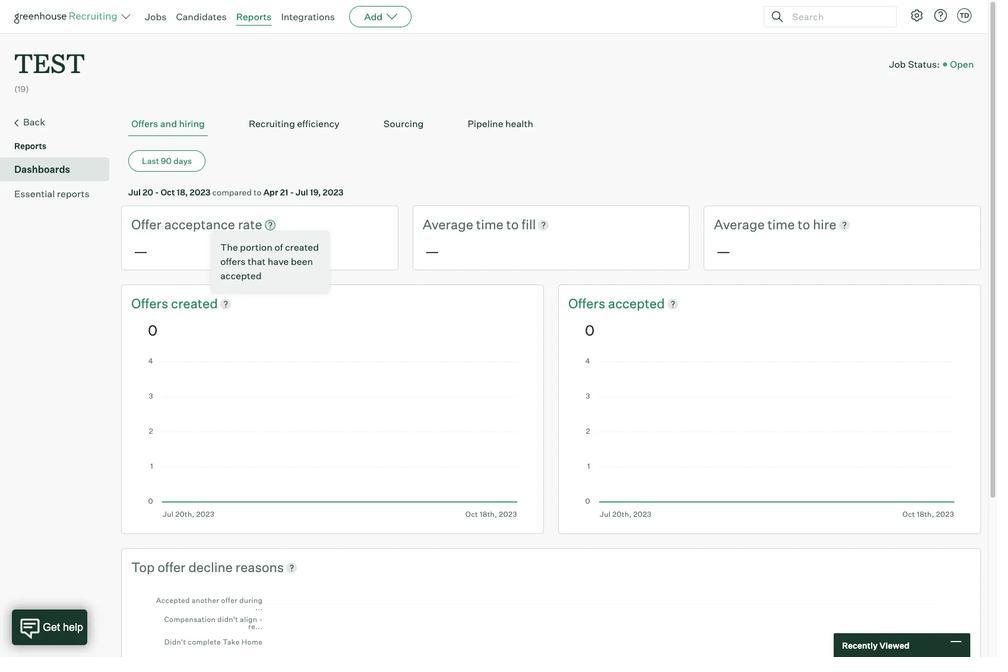 Task type: describe. For each thing, give the bounding box(es) containing it.
to for fill
[[507, 216, 519, 232]]

greenhouse recruiting image
[[14, 10, 121, 24]]

td button
[[955, 6, 974, 25]]

1 vertical spatial accepted
[[608, 295, 665, 311]]

offers inside "button"
[[131, 118, 158, 130]]

offers for accepted
[[569, 295, 608, 311]]

18,
[[177, 187, 188, 197]]

recently viewed
[[843, 640, 910, 650]]

2 2023 from the left
[[323, 187, 344, 197]]

average for fill
[[423, 216, 474, 232]]

integrations link
[[281, 11, 335, 23]]

last
[[142, 156, 159, 166]]

offer
[[131, 216, 162, 232]]

1 vertical spatial reports
[[14, 141, 47, 151]]

average time to for hire
[[714, 216, 813, 232]]

hiring
[[179, 118, 205, 130]]

decline
[[189, 559, 233, 575]]

and
[[160, 118, 177, 130]]

average time to for fill
[[423, 216, 522, 232]]

have
[[268, 256, 289, 267]]

recently
[[843, 640, 878, 650]]

top
[[131, 559, 155, 575]]

compared
[[212, 187, 252, 197]]

been
[[291, 256, 313, 267]]

1 vertical spatial created
[[171, 295, 218, 311]]

reasons
[[236, 559, 284, 575]]

efficiency
[[297, 118, 340, 130]]

integrations
[[281, 11, 335, 23]]

reports
[[57, 188, 90, 200]]

2 - from the left
[[290, 187, 294, 197]]

offers
[[220, 256, 246, 267]]

1 — from the left
[[134, 242, 148, 260]]

the
[[220, 241, 238, 253]]

the portion of created offers that have been accepted
[[220, 241, 319, 282]]

portion
[[240, 241, 273, 253]]

— for hire
[[717, 242, 731, 260]]

acceptance
[[164, 216, 235, 232]]

1 2023 from the left
[[190, 187, 211, 197]]

0 horizontal spatial to
[[254, 187, 262, 197]]

1 jul from the left
[[128, 187, 141, 197]]

20
[[143, 187, 153, 197]]

to for hire
[[798, 216, 811, 232]]

that
[[248, 256, 266, 267]]

of
[[275, 241, 283, 253]]

reports link
[[236, 11, 272, 23]]

td button
[[958, 8, 972, 23]]

pipeline
[[468, 118, 504, 130]]

oct
[[161, 187, 175, 197]]

test
[[14, 45, 85, 80]]

last 90 days button
[[128, 150, 206, 172]]

created inside "the portion of created offers that have been accepted"
[[285, 241, 319, 253]]

dashboards link
[[14, 162, 105, 177]]

test link
[[14, 33, 85, 83]]

essential reports link
[[14, 187, 105, 201]]

jobs link
[[145, 11, 167, 23]]

dashboards
[[14, 163, 70, 175]]

accepted inside "the portion of created offers that have been accepted"
[[220, 270, 262, 282]]

job
[[890, 58, 906, 70]]

— for fill
[[425, 242, 440, 260]]

tab list containing offers and hiring
[[128, 112, 974, 136]]

configure image
[[910, 8, 924, 23]]

pipeline health
[[468, 118, 534, 130]]

open
[[950, 58, 974, 70]]

1 - from the left
[[155, 187, 159, 197]]

rate
[[238, 216, 262, 232]]

2 jul from the left
[[296, 187, 308, 197]]

add
[[364, 11, 383, 23]]

offer
[[158, 559, 186, 575]]

hire
[[813, 216, 837, 232]]

last 90 days
[[142, 156, 192, 166]]

candidates
[[176, 11, 227, 23]]

jul 20 - oct 18, 2023 compared to apr 21 - jul 19, 2023
[[128, 187, 344, 197]]



Task type: locate. For each thing, give the bounding box(es) containing it.
1 horizontal spatial to
[[507, 216, 519, 232]]

3 — from the left
[[717, 242, 731, 260]]

0 horizontal spatial offers link
[[131, 295, 171, 313]]

0 horizontal spatial jul
[[128, 187, 141, 197]]

time left fill
[[476, 216, 504, 232]]

1 horizontal spatial 2023
[[323, 187, 344, 197]]

offers and hiring button
[[128, 112, 208, 136]]

recruiting efficiency
[[249, 118, 340, 130]]

xychart image
[[148, 358, 518, 519], [585, 358, 955, 519], [148, 588, 955, 657]]

2 time from the left
[[768, 216, 795, 232]]

viewed
[[880, 640, 910, 650]]

offers link for accepted
[[569, 295, 608, 313]]

offers
[[131, 118, 158, 130], [131, 295, 171, 311], [569, 295, 608, 311]]

jobs
[[145, 11, 167, 23]]

2 horizontal spatial to
[[798, 216, 811, 232]]

average
[[423, 216, 474, 232], [714, 216, 765, 232]]

0 horizontal spatial 0
[[148, 321, 158, 339]]

0 vertical spatial accepted
[[220, 270, 262, 282]]

sourcing button
[[381, 112, 427, 136]]

candidates link
[[176, 11, 227, 23]]

days
[[174, 156, 192, 166]]

2 average from the left
[[714, 216, 765, 232]]

21
[[280, 187, 288, 197]]

1 offers link from the left
[[131, 295, 171, 313]]

0 horizontal spatial —
[[134, 242, 148, 260]]

2 0 from the left
[[585, 321, 595, 339]]

2023 right 18,
[[190, 187, 211, 197]]

1 horizontal spatial reports
[[236, 11, 272, 23]]

2023 right 19,
[[323, 187, 344, 197]]

1 horizontal spatial created
[[285, 241, 319, 253]]

Search text field
[[790, 8, 886, 25]]

- right 20
[[155, 187, 159, 197]]

status:
[[908, 58, 940, 70]]

1 horizontal spatial average time to
[[714, 216, 813, 232]]

tab list
[[128, 112, 974, 136]]

xychart image for accepted
[[585, 358, 955, 519]]

jul left 20
[[128, 187, 141, 197]]

0 horizontal spatial average
[[423, 216, 474, 232]]

1 horizontal spatial jul
[[296, 187, 308, 197]]

xychart image for created
[[148, 358, 518, 519]]

time for hire
[[768, 216, 795, 232]]

accepted link
[[608, 295, 665, 313]]

0 for accepted
[[585, 321, 595, 339]]

1 horizontal spatial time
[[768, 216, 795, 232]]

1 time from the left
[[476, 216, 504, 232]]

average for hire
[[714, 216, 765, 232]]

1 horizontal spatial average
[[714, 216, 765, 232]]

health
[[506, 118, 534, 130]]

1 average from the left
[[423, 216, 474, 232]]

1 horizontal spatial 0
[[585, 321, 595, 339]]

essential reports
[[14, 188, 90, 200]]

fill
[[522, 216, 536, 232]]

1 horizontal spatial —
[[425, 242, 440, 260]]

2 average time to from the left
[[714, 216, 813, 232]]

time for fill
[[476, 216, 504, 232]]

back link
[[14, 115, 105, 130]]

2 horizontal spatial —
[[717, 242, 731, 260]]

time
[[476, 216, 504, 232], [768, 216, 795, 232]]

(19)
[[14, 84, 29, 94]]

0 horizontal spatial -
[[155, 187, 159, 197]]

created
[[285, 241, 319, 253], [171, 295, 218, 311]]

time left hire
[[768, 216, 795, 232]]

the portion of created offers that have been accepted tooltip
[[211, 231, 330, 292]]

0 horizontal spatial created
[[171, 295, 218, 311]]

1 horizontal spatial -
[[290, 187, 294, 197]]

test (19)
[[14, 45, 85, 94]]

0 vertical spatial reports
[[236, 11, 272, 23]]

offers link for created
[[131, 295, 171, 313]]

to left apr
[[254, 187, 262, 197]]

top offer decline
[[131, 559, 236, 575]]

0 for created
[[148, 321, 158, 339]]

add button
[[349, 6, 412, 27]]

back
[[23, 116, 45, 128]]

2 offers link from the left
[[569, 295, 608, 313]]

accepted
[[220, 270, 262, 282], [608, 295, 665, 311]]

sourcing
[[384, 118, 424, 130]]

0 horizontal spatial reports
[[14, 141, 47, 151]]

recruiting efficiency button
[[246, 112, 343, 136]]

0 horizontal spatial average time to
[[423, 216, 522, 232]]

0 horizontal spatial time
[[476, 216, 504, 232]]

-
[[155, 187, 159, 197], [290, 187, 294, 197]]

1 0 from the left
[[148, 321, 158, 339]]

offer acceptance
[[131, 216, 238, 232]]

to left fill
[[507, 216, 519, 232]]

pipeline health button
[[465, 112, 537, 136]]

recruiting
[[249, 118, 295, 130]]

1 average time to from the left
[[423, 216, 522, 232]]

reports right candidates link
[[236, 11, 272, 23]]

jul
[[128, 187, 141, 197], [296, 187, 308, 197]]

0 horizontal spatial 2023
[[190, 187, 211, 197]]

- right 21
[[290, 187, 294, 197]]

reports
[[236, 11, 272, 23], [14, 141, 47, 151]]

2 — from the left
[[425, 242, 440, 260]]

job status:
[[890, 58, 940, 70]]

jul left 19,
[[296, 187, 308, 197]]

reports down back
[[14, 141, 47, 151]]

1 horizontal spatial offers link
[[569, 295, 608, 313]]

created link
[[171, 295, 218, 313]]

offers and hiring
[[131, 118, 205, 130]]

average time to
[[423, 216, 522, 232], [714, 216, 813, 232]]

0 horizontal spatial accepted
[[220, 270, 262, 282]]

td
[[960, 11, 970, 20]]

to left hire
[[798, 216, 811, 232]]

0
[[148, 321, 158, 339], [585, 321, 595, 339]]

offers link
[[131, 295, 171, 313], [569, 295, 608, 313]]

1 horizontal spatial accepted
[[608, 295, 665, 311]]

offers for created
[[131, 295, 171, 311]]

19,
[[310, 187, 321, 197]]

2023
[[190, 187, 211, 197], [323, 187, 344, 197]]

apr
[[263, 187, 278, 197]]

essential
[[14, 188, 55, 200]]

to
[[254, 187, 262, 197], [507, 216, 519, 232], [798, 216, 811, 232]]

90
[[161, 156, 172, 166]]

—
[[134, 242, 148, 260], [425, 242, 440, 260], [717, 242, 731, 260]]

0 vertical spatial created
[[285, 241, 319, 253]]



Task type: vqa. For each thing, say whether or not it's contained in the screenshot.
Job
yes



